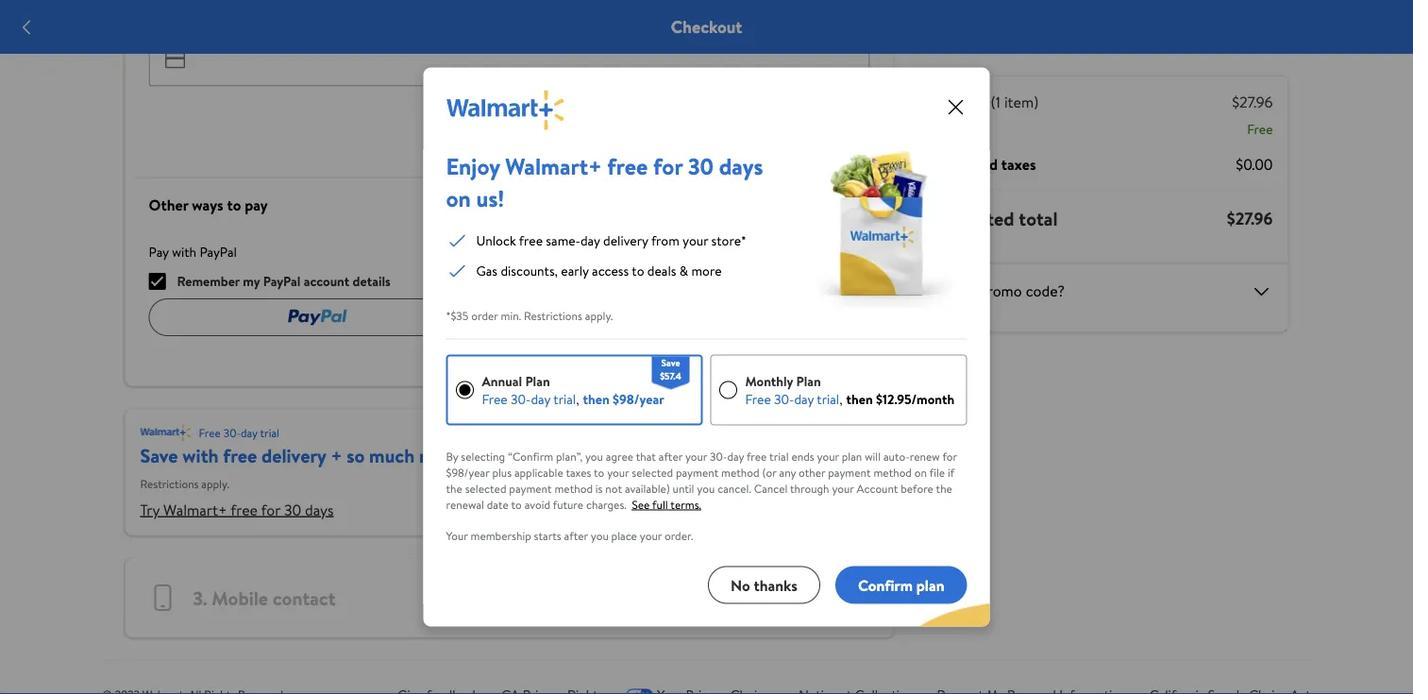 Task type: locate. For each thing, give the bounding box(es) containing it.
trial inside monthly plan free 30-day trial , then $12.95/month
[[817, 390, 840, 409]]

trial inside the by selecting "confirm plan", you agree that after your 30-day free trial ends your plan will auto-renew for $98/year plus applicable taxes to your selected payment method (or any other payment method on file if the selected payment method is not available) until you cancel. cancel through your account before the renewal date to avoid future charges.
[[770, 448, 789, 464]]

0 vertical spatial days
[[719, 150, 763, 182]]

$57.4
[[660, 369, 682, 382]]

0 horizontal spatial not
[[606, 480, 622, 497]]

0 horizontal spatial in
[[525, 242, 535, 261]]

my
[[243, 272, 260, 290]]

1 horizontal spatial apply.
[[585, 308, 613, 324]]

other
[[149, 194, 188, 215]]

0 horizontal spatial restrictions
[[140, 476, 199, 492]]

2 vertical spatial you
[[591, 528, 609, 544]]

None radio
[[719, 381, 738, 400]]

1 horizontal spatial then
[[847, 390, 873, 409]]

2 pay from the left
[[502, 242, 522, 261]]

save inside save with free delivery + so much more restrictions apply. try walmart+ free for 30 days
[[140, 442, 178, 469]]

1 vertical spatial $27.96
[[1228, 207, 1274, 230]]

0 vertical spatial you
[[586, 448, 603, 464]]

for up from
[[654, 150, 683, 182]]

1 vertical spatial more
[[419, 442, 462, 469]]

$98/year inside the by selecting "confirm plan", you agree that after your 30-day free trial ends your plan will auto-renew for $98/year plus applicable taxes to your selected payment method (or any other payment method on file if the selected payment method is not available) until you cancel. cancel through your account before the renewal date to avoid future charges.
[[446, 464, 490, 480]]

for right & at the left top
[[693, 272, 710, 291]]

0 vertical spatial 30
[[688, 150, 714, 182]]

0 horizontal spatial payment
[[509, 480, 552, 497]]

free up selecting
[[482, 390, 508, 409]]

None radio
[[456, 381, 475, 400]]

day up cancel.
[[728, 448, 744, 464]]

1 pay from the left
[[149, 242, 169, 261]]

for inside the by selecting "confirm plan", you agree that after your 30-day free trial ends your plan will auto-renew for $98/year plus applicable taxes to your selected payment method (or any other payment method on file if the selected payment method is not available) until you cancel. cancel through your account before the renewal date to avoid future charges.
[[943, 448, 958, 464]]

gas
[[476, 261, 498, 280]]

1 vertical spatial save
[[140, 442, 178, 469]]

0 horizontal spatial apply.
[[202, 476, 230, 492]]

not
[[626, 272, 646, 291], [606, 480, 622, 497]]

1 vertical spatial apply.
[[202, 476, 230, 492]]

30 up the "store*"
[[688, 150, 714, 182]]

delivery up access
[[604, 231, 649, 249]]

more for &
[[692, 261, 722, 280]]

payment up terms.
[[676, 464, 719, 480]]

taxes up total at the right top of page
[[1002, 153, 1037, 174]]

to
[[227, 194, 241, 215], [632, 261, 645, 280], [594, 464, 605, 480], [511, 497, 522, 513]]

1 vertical spatial plan
[[917, 575, 945, 595]]

1 vertical spatial after
[[564, 528, 588, 544]]

plan right "monthly"
[[797, 372, 822, 390]]

same-
[[546, 231, 581, 249]]

1 vertical spatial not
[[606, 480, 622, 497]]

save down the eligible
[[662, 357, 681, 369]]

1 estimated from the top
[[932, 153, 998, 174]]

your up until at the bottom left
[[686, 448, 708, 464]]

1 horizontal spatial plan
[[797, 372, 822, 390]]

with up deals
[[660, 242, 685, 261]]

1 horizontal spatial ,
[[840, 390, 843, 409]]

$27.96 for estimated total
[[1228, 207, 1274, 230]]

1 vertical spatial restrictions
[[140, 476, 199, 492]]

choose one option option group
[[446, 355, 968, 426]]

1 plan from the left
[[526, 372, 550, 390]]

not right is
[[606, 480, 622, 497]]

30- up cancel.
[[710, 448, 728, 464]]

in
[[525, 242, 535, 261], [537, 272, 547, 291]]

0 vertical spatial restrictions
[[524, 308, 583, 324]]

plan for annual
[[526, 372, 550, 390]]

pay
[[149, 242, 169, 261], [502, 242, 522, 261]]

"confirm
[[508, 448, 554, 464]]

none radio inside choose one option option group
[[456, 381, 475, 400]]

after right that on the left bottom of page
[[659, 448, 683, 464]]

deals
[[648, 261, 677, 280]]

apply.
[[585, 308, 613, 324], [202, 476, 230, 492]]

2 estimated from the top
[[932, 205, 1015, 232]]

0 vertical spatial $98/year
[[613, 390, 665, 409]]

2 , from the left
[[840, 390, 843, 409]]

monthly
[[746, 372, 794, 390]]

0 horizontal spatial plan
[[842, 448, 863, 464]]

1 vertical spatial delivery
[[262, 442, 326, 469]]

restrictions
[[524, 308, 583, 324], [140, 476, 199, 492]]

walmart+ right try
[[163, 499, 227, 520]]

you right plan",
[[586, 448, 603, 464]]

other
[[799, 464, 826, 480]]

your right place
[[640, 528, 662, 544]]

0 horizontal spatial walmart+
[[163, 499, 227, 520]]

days down the + on the left of the page
[[305, 499, 334, 520]]

30- up try walmart+ free for 30 days button on the bottom of the page
[[224, 425, 241, 441]]

, right "monthly"
[[840, 390, 843, 409]]

walmart+ right us!
[[506, 150, 602, 182]]

2 then from the left
[[847, 390, 873, 409]]

then inside monthly plan free 30-day trial , then $12.95/month
[[847, 390, 873, 409]]

plan inside the by selecting "confirm plan", you agree that after your 30-day free trial ends your plan will auto-renew for $98/year plus applicable taxes to your selected payment method (or any other payment method on file if the selected payment method is not available) until you cancel. cancel through your account before the renewal date to avoid future charges.
[[842, 448, 863, 464]]

0 vertical spatial not
[[626, 272, 646, 291]]

the down by
[[446, 480, 463, 497]]

paypal
[[200, 242, 237, 261], [263, 272, 301, 290]]

estimated
[[932, 153, 998, 174], [932, 205, 1015, 232]]

days
[[719, 150, 763, 182], [305, 499, 334, 520]]

1 vertical spatial taxes
[[566, 464, 592, 480]]

0 horizontal spatial delivery
[[262, 442, 326, 469]]

walmart+ inside enjoy walmart+ free for 30 days on us!
[[506, 150, 602, 182]]

walmart plus image down the card number * text box
[[446, 90, 564, 130]]

on left us!
[[446, 182, 471, 214]]

1 horizontal spatial the
[[937, 480, 953, 497]]

pickup
[[932, 120, 970, 138]]

restrictions right min.
[[524, 308, 583, 324]]

day right annual
[[531, 390, 551, 409]]

pay up "discounts,"
[[502, 242, 522, 261]]

0 vertical spatial apply.
[[585, 308, 613, 324]]

in up "discounts,"
[[525, 242, 535, 261]]

days inside save with free delivery + so much more restrictions apply. try walmart+ free for 30 days
[[305, 499, 334, 520]]

selected down selecting
[[465, 480, 507, 497]]

walmart plus image left free 30-day trial
[[140, 424, 191, 442]]

then left $12.95/month
[[847, 390, 873, 409]]

30-
[[511, 390, 531, 409], [775, 390, 795, 409], [224, 425, 241, 441], [710, 448, 728, 464]]

1 horizontal spatial paypal
[[263, 272, 301, 290]]

no thanks
[[731, 575, 798, 595]]

in right items
[[537, 272, 547, 291]]

more down affirm
[[692, 261, 722, 280]]

with for free
[[183, 442, 219, 469]]

day
[[581, 231, 600, 249], [531, 390, 551, 409], [795, 390, 814, 409], [241, 425, 258, 441], [728, 448, 744, 464]]

2 horizontal spatial method
[[874, 464, 912, 480]]

after right starts
[[564, 528, 588, 544]]

then for $12.95/month
[[847, 390, 873, 409]]

(1
[[991, 92, 1001, 112]]

contact
[[273, 585, 336, 611]]

1 horizontal spatial save
[[662, 357, 681, 369]]

1 vertical spatial you
[[697, 480, 715, 497]]

1 horizontal spatial plan
[[917, 575, 945, 595]]

walmart+ inside save with free delivery + so much more restrictions apply. try walmart+ free for 30 days
[[163, 499, 227, 520]]

pay for pay with paypal
[[149, 242, 169, 261]]

pay for pay in monthly installments with affirm
[[502, 242, 522, 261]]

plan for monthly
[[797, 372, 822, 390]]

estimated down pickup
[[932, 153, 998, 174]]

apply. inside enjoy walmart+ free for 30 days on us! dialog
[[585, 308, 613, 324]]

then inside annual plan free 30-day trial , then $98/year
[[583, 390, 610, 409]]

place
[[612, 528, 637, 544]]

30- inside the by selecting "confirm plan", you agree that after your 30-day free trial ends your plan will auto-renew for $98/year plus applicable taxes to your selected payment method (or any other payment method on file if the selected payment method is not available) until you cancel. cancel through your account before the renewal date to avoid future charges.
[[710, 448, 728, 464]]

a
[[969, 280, 976, 301]]

free inside annual plan free 30-day trial , then $98/year
[[482, 390, 508, 409]]

, for $12.95/month
[[840, 390, 843, 409]]

pay up "remember my paypal account details" option
[[149, 242, 169, 261]]

annual
[[482, 372, 522, 390]]

installments
[[589, 242, 657, 261]]

0 vertical spatial in
[[525, 242, 535, 261]]

estimated for estimated taxes
[[932, 153, 998, 174]]

your right is
[[607, 464, 629, 480]]

1 horizontal spatial after
[[659, 448, 683, 464]]

days up the "store*"
[[719, 150, 763, 182]]

not right the 'are'
[[626, 272, 646, 291]]

plan left 'will'
[[842, 448, 863, 464]]

items in your cart are not eligible for affirm.
[[502, 272, 753, 291]]

0 horizontal spatial the
[[446, 480, 463, 497]]

the
[[446, 480, 463, 497], [937, 480, 953, 497]]

0 vertical spatial $27.96
[[1233, 92, 1274, 112]]

Remember my PayPal account details checkbox
[[149, 273, 166, 290]]

delivery inside save with free delivery + so much more restrictions apply. try walmart+ free for 30 days
[[262, 442, 326, 469]]

enjoy walmart+ free for 30 days on us! dialog
[[424, 67, 990, 627]]

items
[[502, 272, 534, 291]]

1 vertical spatial paypal
[[263, 272, 301, 290]]

0 horizontal spatial then
[[583, 390, 610, 409]]

walmart plus image
[[446, 90, 564, 130], [140, 424, 191, 442]]

remember
[[177, 272, 240, 290]]

trial left ends
[[770, 448, 789, 464]]

0 horizontal spatial save
[[140, 442, 178, 469]]

more inside enjoy walmart+ free for 30 days on us! dialog
[[692, 261, 722, 280]]

1 horizontal spatial delivery
[[604, 231, 649, 249]]

promo
[[979, 280, 1023, 301]]

starts
[[534, 528, 562, 544]]

method
[[722, 464, 760, 480], [874, 464, 912, 480], [555, 480, 593, 497]]

0 vertical spatial more
[[692, 261, 722, 280]]

payment right other
[[829, 464, 871, 480]]

0 vertical spatial estimated
[[932, 153, 998, 174]]

for inside enjoy walmart+ free for 30 days on us!
[[654, 150, 683, 182]]

1 vertical spatial in
[[537, 272, 547, 291]]

0 vertical spatial paypal
[[200, 242, 237, 261]]

with up remember
[[172, 242, 196, 261]]

delivery left the + on the left of the page
[[262, 442, 326, 469]]

free
[[608, 150, 648, 182], [519, 231, 543, 249], [223, 442, 257, 469], [747, 448, 767, 464], [231, 499, 258, 520]]

2 plan from the left
[[797, 372, 822, 390]]

1 vertical spatial estimated
[[932, 205, 1015, 232]]

apply. up try walmart+ free for 30 days button on the bottom of the page
[[202, 476, 230, 492]]

Card number * text field
[[149, 34, 870, 86]]

more
[[692, 261, 722, 280], [419, 442, 462, 469]]

1 , from the left
[[576, 390, 580, 409]]

restrictions up try
[[140, 476, 199, 492]]

plan",
[[556, 448, 583, 464]]

you left place
[[591, 528, 609, 544]]

see full terms.
[[632, 497, 702, 513]]

plan right annual
[[526, 372, 550, 390]]

your right ends
[[817, 448, 839, 464]]

$27.96 for subtotal
[[1233, 92, 1274, 112]]

30 up the contact
[[284, 499, 301, 520]]

by selecting "confirm plan", you agree that after your 30-day free trial ends your plan will auto-renew for $98/year plus applicable taxes to your selected payment method (or any other payment method on file if the selected payment method is not available) until you cancel. cancel through your account before the renewal date to avoid future charges.
[[446, 448, 958, 513]]

1 horizontal spatial taxes
[[1002, 153, 1037, 174]]

estimated taxes
[[932, 153, 1037, 174]]

, for $98/year
[[576, 390, 580, 409]]

order.
[[665, 528, 694, 544]]

back image
[[15, 16, 38, 38]]

$98/year up renewal
[[446, 464, 490, 480]]

0 horizontal spatial ,
[[576, 390, 580, 409]]

0 vertical spatial delivery
[[604, 231, 649, 249]]

trial
[[554, 390, 576, 409], [817, 390, 840, 409], [260, 425, 280, 441], [770, 448, 789, 464]]

, inside monthly plan free 30-day trial , then $12.95/month
[[840, 390, 843, 409]]

more inside save with free delivery + so much more restrictions apply. try walmart+ free for 30 days
[[419, 442, 462, 469]]

$27.96 down $0.00
[[1228, 207, 1274, 230]]

then
[[583, 390, 610, 409], [847, 390, 873, 409]]

2 the from the left
[[937, 480, 953, 497]]

selected
[[632, 464, 673, 480], [465, 480, 507, 497]]

0 vertical spatial after
[[659, 448, 683, 464]]

pay in monthly installments with affirm
[[502, 242, 726, 261]]

$27.96 up $0.00
[[1233, 92, 1274, 112]]

0 horizontal spatial selected
[[465, 480, 507, 497]]

your
[[683, 231, 709, 249], [550, 272, 576, 291], [686, 448, 708, 464], [817, 448, 839, 464], [607, 464, 629, 480], [833, 480, 855, 497], [640, 528, 662, 544]]

0 horizontal spatial pay
[[149, 242, 169, 261]]

plan
[[526, 372, 550, 390], [797, 372, 822, 390]]

trial up plan",
[[554, 390, 576, 409]]

order
[[472, 308, 498, 324]]

1 horizontal spatial days
[[719, 150, 763, 182]]

0 horizontal spatial more
[[419, 442, 462, 469]]

30- up "confirm
[[511, 390, 531, 409]]

0 vertical spatial save
[[662, 357, 681, 369]]

then up agree
[[583, 390, 610, 409]]

1 horizontal spatial more
[[692, 261, 722, 280]]

confirm
[[858, 575, 913, 595]]

30- inside monthly plan free 30-day trial , then $12.95/month
[[775, 390, 795, 409]]

trial right "monthly"
[[817, 390, 840, 409]]

day inside monthly plan free 30-day trial , then $12.95/month
[[795, 390, 814, 409]]

you right until at the bottom left
[[697, 480, 715, 497]]

1 vertical spatial on
[[915, 464, 927, 480]]

walmart+
[[506, 150, 602, 182], [163, 499, 227, 520]]

paypal right my
[[263, 272, 301, 290]]

plan inside annual plan free 30-day trial , then $98/year
[[526, 372, 550, 390]]

1 vertical spatial $98/year
[[446, 464, 490, 480]]

is
[[596, 480, 603, 497]]

0 vertical spatial walmart+
[[506, 150, 602, 182]]

plan right confirm
[[917, 575, 945, 595]]

affirm
[[688, 242, 726, 261]]

$12.95/month
[[877, 390, 955, 409]]

0 horizontal spatial taxes
[[566, 464, 592, 480]]

renew
[[910, 448, 940, 464]]

full
[[653, 497, 668, 513]]

privacy choices icon image
[[626, 688, 654, 694]]

no thanks button
[[708, 566, 821, 604]]

1 vertical spatial walmart+
[[163, 499, 227, 520]]

30- up ends
[[775, 390, 795, 409]]

1 horizontal spatial in
[[537, 272, 547, 291]]

with for paypal
[[172, 242, 196, 261]]

more right much
[[419, 442, 462, 469]]

1 horizontal spatial $98/year
[[613, 390, 665, 409]]

30
[[688, 150, 714, 182], [284, 499, 301, 520]]

$98/year down $57.4
[[613, 390, 665, 409]]

estimated down estimated taxes
[[932, 205, 1015, 232]]

selected up full on the bottom left of page
[[632, 464, 673, 480]]

, up plan",
[[576, 390, 580, 409]]

payment
[[676, 464, 719, 480], [829, 464, 871, 480], [509, 480, 552, 497]]

2 horizontal spatial payment
[[829, 464, 871, 480]]

0 vertical spatial plan
[[842, 448, 863, 464]]

for down free 30-day trial
[[261, 499, 281, 520]]

save up try
[[140, 442, 178, 469]]

1 vertical spatial walmart plus image
[[140, 424, 191, 442]]

annual plan free 30-day trial , then $98/year
[[482, 372, 665, 409]]

through
[[791, 480, 830, 497]]

0 horizontal spatial $98/year
[[446, 464, 490, 480]]

0 horizontal spatial days
[[305, 499, 334, 520]]

0 vertical spatial on
[[446, 182, 471, 214]]

1 horizontal spatial restrictions
[[524, 308, 583, 324]]

(or
[[763, 464, 777, 480]]

0 horizontal spatial plan
[[526, 372, 550, 390]]

free up the (or
[[746, 390, 771, 409]]

the right before at right bottom
[[937, 480, 953, 497]]

with down free 30-day trial
[[183, 442, 219, 469]]

1 horizontal spatial walmart plus image
[[446, 90, 564, 130]]

save inside save $57.4
[[662, 357, 681, 369]]

estimated for estimated total
[[932, 205, 1015, 232]]

0 vertical spatial walmart plus image
[[446, 90, 564, 130]]

1 horizontal spatial method
[[722, 464, 760, 480]]

account
[[857, 480, 899, 497]]

0 horizontal spatial 30
[[284, 499, 301, 520]]

1 vertical spatial 30
[[284, 499, 301, 520]]

1 horizontal spatial on
[[915, 464, 927, 480]]

try walmart+ free for 30 days button
[[140, 499, 334, 520]]

1 horizontal spatial pay
[[502, 242, 522, 261]]

you for that
[[586, 448, 603, 464]]

subtotal
[[932, 92, 987, 112]]

on left 'file'
[[915, 464, 927, 480]]

taxes left is
[[566, 464, 592, 480]]

1 horizontal spatial walmart+
[[506, 150, 602, 182]]

paypal up remember
[[200, 242, 237, 261]]

1 horizontal spatial 30
[[688, 150, 714, 182]]

details
[[353, 272, 391, 290]]

0 horizontal spatial on
[[446, 182, 471, 214]]

payment down "confirm
[[509, 480, 552, 497]]

apply. down cart
[[585, 308, 613, 324]]

for right renew on the bottom right
[[943, 448, 958, 464]]

early
[[561, 261, 589, 280]]

plan inside monthly plan free 30-day trial , then $12.95/month
[[797, 372, 822, 390]]

1 vertical spatial days
[[305, 499, 334, 520]]

0 horizontal spatial paypal
[[200, 242, 237, 261]]

, inside annual plan free 30-day trial , then $98/year
[[576, 390, 580, 409]]

1 then from the left
[[583, 390, 610, 409]]

with inside save with free delivery + so much more restrictions apply. try walmart+ free for 30 days
[[183, 442, 219, 469]]

day right "monthly"
[[795, 390, 814, 409]]



Task type: vqa. For each thing, say whether or not it's contained in the screenshot.
'from' within the More seller options (9) New starting from $52.49 Compare all sellers
no



Task type: describe. For each thing, give the bounding box(es) containing it.
affirm.
[[713, 272, 753, 291]]

plan inside confirm plan button
[[917, 575, 945, 595]]

your right through
[[833, 480, 855, 497]]

no
[[731, 575, 750, 595]]

taxes inside the by selecting "confirm plan", you agree that after your 30-day free trial ends your plan will auto-renew for $98/year plus applicable taxes to your selected payment method (or any other payment method on file if the selected payment method is not available) until you cancel. cancel through your account before the renewal date to avoid future charges.
[[566, 464, 592, 480]]

day inside annual plan free 30-day trial , then $98/year
[[531, 390, 551, 409]]

save $57.4
[[660, 357, 682, 382]]

cancel.
[[718, 480, 752, 497]]

have
[[932, 280, 965, 301]]

so
[[347, 442, 365, 469]]

pay with paypal
[[149, 242, 237, 261]]

free inside enjoy walmart+ free for 30 days on us!
[[608, 150, 648, 182]]

total
[[1019, 205, 1058, 232]]

enjoy walmart+ free for 30 days on us!
[[446, 150, 763, 214]]

if
[[948, 464, 955, 480]]

free 30-day trial
[[199, 425, 280, 441]]

checkout
[[671, 15, 743, 39]]

enjoy
[[446, 150, 500, 182]]

trial inside annual plan free 30-day trial , then $98/year
[[554, 390, 576, 409]]

avoid
[[525, 497, 551, 513]]

see full terms. link
[[632, 497, 702, 513]]

that
[[636, 448, 656, 464]]

code?
[[1026, 280, 1065, 301]]

to right date
[[511, 497, 522, 513]]

will
[[865, 448, 881, 464]]

0 horizontal spatial method
[[555, 480, 593, 497]]

account
[[304, 272, 350, 290]]

discounts,
[[501, 261, 558, 280]]

$98/year inside annual plan free 30-day trial , then $98/year
[[613, 390, 665, 409]]

free inside the by selecting "confirm plan", you agree that after your 30-day free trial ends your plan will auto-renew for $98/year plus applicable taxes to your selected payment method (or any other payment method on file if the selected payment method is not available) until you cancel. cancel through your account before the renewal date to avoid future charges.
[[747, 448, 767, 464]]

more for much
[[419, 442, 462, 469]]

membership
[[471, 528, 532, 544]]

auto-
[[884, 448, 910, 464]]

gas discounts, early access to deals & more
[[476, 261, 722, 280]]

ways
[[192, 194, 223, 215]]

selecting
[[461, 448, 505, 464]]

on inside enjoy walmart+ free for 30 days on us!
[[446, 182, 471, 214]]

eligible
[[649, 272, 690, 291]]

try
[[140, 499, 160, 520]]

3.
[[193, 585, 207, 611]]

us!
[[477, 182, 505, 214]]

1 the from the left
[[446, 480, 463, 497]]

trial up save with free delivery + so much more restrictions apply. try walmart+ free for 30 days
[[260, 425, 280, 441]]

restrictions inside enjoy walmart+ free for 30 days on us! dialog
[[524, 308, 583, 324]]

paypal for with
[[200, 242, 237, 261]]

your left cart
[[550, 272, 576, 291]]

to left deals
[[632, 261, 645, 280]]

1 horizontal spatial selected
[[632, 464, 673, 480]]

until
[[673, 480, 695, 497]]

close dialog image
[[945, 96, 968, 118]]

1 horizontal spatial payment
[[676, 464, 719, 480]]

in for items
[[537, 272, 547, 291]]

in for pay
[[525, 242, 535, 261]]

to left pay
[[227, 194, 241, 215]]

monthly
[[539, 242, 586, 261]]

other ways to pay
[[149, 194, 268, 215]]

$0.00
[[1237, 153, 1274, 174]]

save for $57.4
[[662, 357, 681, 369]]

apply. inside save with free delivery + so much more restrictions apply. try walmart+ free for 30 days
[[202, 476, 230, 492]]

30 inside enjoy walmart+ free for 30 days on us!
[[688, 150, 714, 182]]

store*
[[712, 231, 747, 249]]

much
[[369, 442, 415, 469]]

your membership starts after you place your order.
[[446, 528, 694, 544]]

unlock free same-day delivery from your store*
[[476, 231, 747, 249]]

subtotal (1 item)
[[932, 92, 1039, 112]]

any
[[780, 464, 796, 480]]

days inside enjoy walmart+ free for 30 days on us!
[[719, 150, 763, 182]]

to left agree
[[594, 464, 605, 480]]

plus
[[492, 464, 512, 480]]

not inside the by selecting "confirm plan", you agree that after your 30-day free trial ends your plan will auto-renew for $98/year plus applicable taxes to your selected payment method (or any other payment method on file if the selected payment method is not available) until you cancel. cancel through your account before the renewal date to avoid future charges.
[[606, 480, 622, 497]]

0 vertical spatial taxes
[[1002, 153, 1037, 174]]

for inside save with free delivery + so much more restrictions apply. try walmart+ free for 30 days
[[261, 499, 281, 520]]

monthly plan free 30-day trial , then $12.95/month
[[746, 372, 955, 409]]

mobile
[[212, 585, 268, 611]]

are
[[605, 272, 623, 291]]

then for $98/year
[[583, 390, 610, 409]]

terms.
[[671, 497, 702, 513]]

other ways to pay image
[[833, 201, 855, 223]]

30- inside annual plan free 30-day trial , then $98/year
[[511, 390, 531, 409]]

*$35
[[446, 308, 469, 324]]

free inside monthly plan free 30-day trial , then $12.95/month
[[746, 390, 771, 409]]

charges.
[[586, 497, 627, 513]]

cancel
[[754, 480, 788, 497]]

remember my paypal account details
[[177, 272, 391, 290]]

free up $0.00
[[1248, 120, 1274, 138]]

after inside the by selecting "confirm plan", you agree that after your 30-day free trial ends your plan will auto-renew for $98/year plus applicable taxes to your selected payment method (or any other payment method on file if the selected payment method is not available) until you cancel. cancel through your account before the renewal date to avoid future charges.
[[659, 448, 683, 464]]

access
[[592, 261, 629, 280]]

future
[[553, 497, 584, 513]]

restrictions inside save with free delivery + so much more restrictions apply. try walmart+ free for 30 days
[[140, 476, 199, 492]]

paypal for my
[[263, 272, 301, 290]]

ends
[[792, 448, 815, 464]]

0 horizontal spatial walmart plus image
[[140, 424, 191, 442]]

your right from
[[683, 231, 709, 249]]

unlock
[[476, 231, 516, 249]]

renewal
[[446, 497, 484, 513]]

save for with
[[140, 442, 178, 469]]

by
[[446, 448, 459, 464]]

date
[[487, 497, 509, 513]]

see
[[632, 497, 650, 513]]

on inside the by selecting "confirm plan", you agree that after your 30-day free trial ends your plan will auto-renew for $98/year plus applicable taxes to your selected payment method (or any other payment method on file if the selected payment method is not available) until you cancel. cancel through your account before the renewal date to avoid future charges.
[[915, 464, 927, 480]]

1 horizontal spatial not
[[626, 272, 646, 291]]

save with free delivery + so much more restrictions apply. try walmart+ free for 30 days
[[140, 442, 462, 520]]

delivery inside enjoy walmart+ free for 30 days on us! dialog
[[604, 231, 649, 249]]

from
[[652, 231, 680, 249]]

have a promo code?
[[932, 280, 1065, 301]]

day up gas discounts, early access to deals & more
[[581, 231, 600, 249]]

you for your
[[591, 528, 609, 544]]

30 inside save with free delivery + so much more restrictions apply. try walmart+ free for 30 days
[[284, 499, 301, 520]]

free up try walmart+ free for 30 days button on the bottom of the page
[[199, 425, 221, 441]]

day inside the by selecting "confirm plan", you agree that after your 30-day free trial ends your plan will auto-renew for $98/year plus applicable taxes to your selected payment method (or any other payment method on file if the selected payment method is not available) until you cancel. cancel through your account before the renewal date to avoid future charges.
[[728, 448, 744, 464]]

applicable
[[515, 464, 564, 480]]

file
[[930, 464, 946, 480]]

none radio inside choose one option option group
[[719, 381, 738, 400]]

confirm plan button
[[836, 566, 968, 604]]

estimated total
[[932, 205, 1058, 232]]

min.
[[501, 308, 521, 324]]

3. mobile contact
[[193, 585, 336, 611]]

day up save with free delivery + so much more restrictions apply. try walmart+ free for 30 days
[[241, 425, 258, 441]]

+
[[331, 442, 342, 469]]

cart
[[579, 272, 602, 291]]

0 horizontal spatial after
[[564, 528, 588, 544]]



